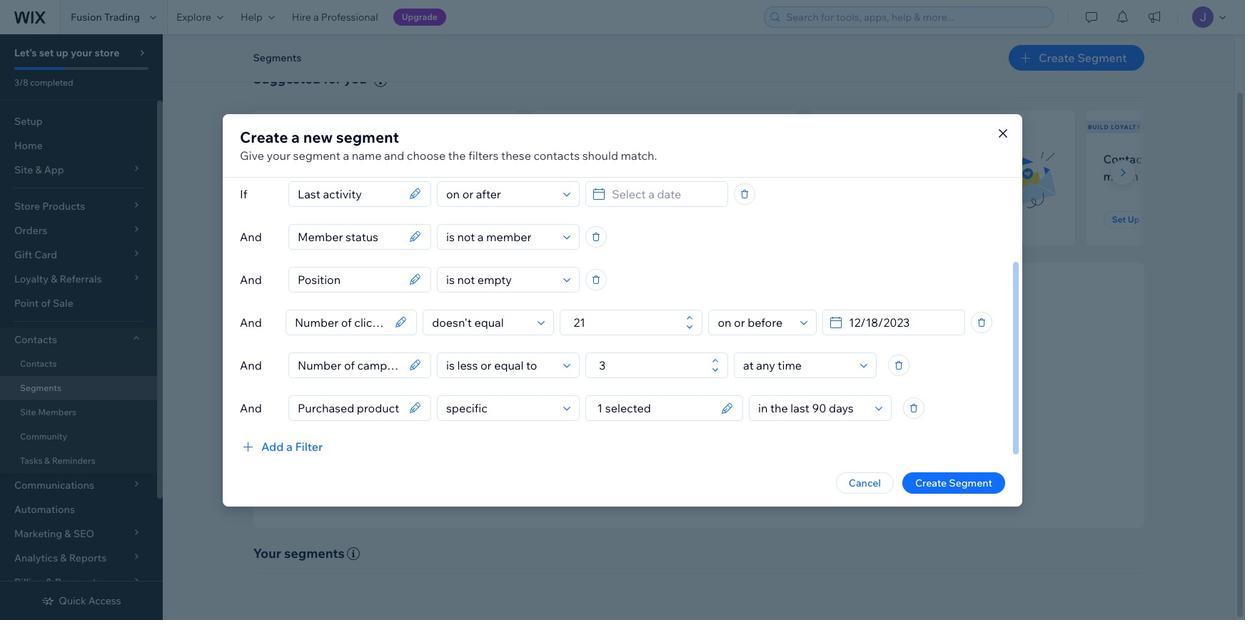 Task type: describe. For each thing, give the bounding box(es) containing it.
reminders
[[52, 456, 95, 466]]

yet
[[684, 169, 701, 183]]

3 set up segment button from the left
[[1104, 211, 1188, 229]]

contacts with a birthday th
[[1104, 152, 1245, 183]]

set up segment for subscribed
[[279, 214, 346, 225]]

build
[[809, 423, 833, 436]]

choose a condition field for "enter a number" text field to the top
[[428, 310, 534, 335]]

setup
[[14, 115, 43, 128]]

2 and from the top
[[240, 272, 262, 287]]

and inside "create a new segment give your segment a name and choose the filters these contacts should match."
[[384, 148, 404, 162]]

help button
[[232, 0, 283, 34]]

your inside the active email subscribers who clicked on your campaign
[[883, 169, 907, 183]]

your inside new contacts who recently subscribed to your mailing list
[[347, 169, 371, 183]]

and inside reach the right target audience create specific groups of contacts that update automatically send personalized email campaigns to drive sales and build trust
[[789, 423, 807, 436]]

0 vertical spatial create segment
[[1039, 51, 1127, 65]]

select an option field for bottommost "enter a number" text field
[[739, 353, 856, 377]]

a right hire
[[313, 11, 319, 24]]

home link
[[0, 134, 157, 158]]

completed
[[30, 77, 73, 88]]

choose a condition field for "select options" field
[[442, 396, 559, 420]]

create segment button for cancel
[[902, 472, 1005, 494]]

match.
[[621, 148, 657, 162]]

hire
[[292, 11, 311, 24]]

up
[[56, 46, 68, 59]]

create segment button for segments
[[1009, 45, 1144, 71]]

access
[[88, 595, 121, 608]]

3 set from the left
[[1112, 214, 1126, 225]]

set up segment button for made
[[548, 211, 632, 229]]

reach the right target audience create specific groups of contacts that update automatically send personalized email campaigns to drive sales and build trust
[[557, 383, 857, 436]]

campaign
[[909, 169, 963, 183]]

let's
[[14, 46, 37, 59]]

segment for "set up segment" button corresponding to made
[[586, 214, 624, 225]]

subscribed
[[270, 169, 330, 183]]

1 vertical spatial segment
[[293, 148, 340, 162]]

made
[[590, 169, 620, 183]]

up for made
[[573, 214, 584, 225]]

1 and from the top
[[240, 230, 262, 244]]

contacts for the contacts dropdown button
[[14, 333, 57, 346]]

update
[[739, 404, 772, 417]]

new contacts who recently subscribed to your mailing list
[[270, 152, 431, 183]]

target
[[699, 383, 736, 399]]

you
[[344, 71, 367, 87]]

th
[[1238, 152, 1245, 166]]

recently
[[372, 152, 415, 166]]

to inside reach the right target audience create specific groups of contacts that update automatically send personalized email campaigns to drive sales and build trust
[[726, 423, 736, 436]]

add a filter button
[[240, 438, 323, 455]]

site members
[[20, 407, 76, 418]]

point of sale
[[14, 297, 73, 310]]

active
[[826, 152, 860, 166]]

contacts button
[[0, 328, 157, 352]]

set for potential customers who haven't made a purchase yet
[[557, 214, 571, 225]]

new subscribers
[[255, 123, 321, 131]]

audience
[[739, 383, 794, 399]]

choose
[[407, 148, 446, 162]]

select an option field for "select options" field
[[754, 396, 871, 420]]

quick
[[59, 595, 86, 608]]

the inside reach the right target audience create specific groups of contacts that update automatically send personalized email campaigns to drive sales and build trust
[[644, 383, 664, 399]]

suggested for you
[[253, 71, 367, 87]]

drive
[[738, 423, 761, 436]]

name
[[352, 148, 382, 162]]

members
[[38, 407, 76, 418]]

Search for tools, apps, help & more... field
[[782, 7, 1049, 27]]

birthday
[[1190, 152, 1235, 166]]

site
[[20, 407, 36, 418]]

fusion trading
[[71, 11, 140, 24]]

right
[[667, 383, 696, 399]]

list
[[415, 169, 431, 183]]

a inside button
[[286, 439, 293, 454]]

cancel
[[849, 477, 881, 489]]

up for subscribed
[[295, 214, 307, 225]]

if
[[240, 187, 247, 201]]

personalized
[[584, 423, 643, 436]]

tasks & reminders
[[20, 456, 95, 466]]

trust
[[835, 423, 857, 436]]

campaigns
[[673, 423, 724, 436]]

active email subscribers who clicked on your campaign
[[826, 152, 982, 183]]

setup link
[[0, 109, 157, 134]]

1 vertical spatial enter a number text field
[[595, 353, 708, 377]]

3 up from the left
[[1128, 214, 1140, 225]]

contacts link
[[0, 352, 157, 376]]

your inside sidebar element
[[71, 46, 92, 59]]

customers
[[598, 152, 655, 166]]

these
[[501, 148, 531, 162]]

community
[[20, 431, 67, 442]]

that
[[718, 404, 737, 417]]

3/8 completed
[[14, 77, 73, 88]]

subscribers inside the active email subscribers who clicked on your campaign
[[894, 152, 957, 166]]

filters
[[468, 148, 499, 162]]

choose a condition field for bottommost "enter a number" text field
[[442, 353, 559, 377]]

of inside reach the right target audience create specific groups of contacts that update automatically send personalized email campaigns to drive sales and build trust
[[664, 404, 673, 417]]

of inside sidebar element
[[41, 297, 51, 310]]

your
[[253, 545, 281, 562]]

help
[[241, 11, 263, 24]]

trading
[[104, 11, 140, 24]]

contacts for contacts link
[[20, 358, 57, 369]]

contacts inside reach the right target audience create specific groups of contacts that update automatically send personalized email campaigns to drive sales and build trust
[[675, 404, 716, 417]]

your inside "create a new segment give your segment a name and choose the filters these contacts should match."
[[267, 148, 291, 162]]

create inside reach the right target audience create specific groups of contacts that update automatically send personalized email campaigns to drive sales and build trust
[[557, 404, 588, 417]]

sales
[[764, 423, 787, 436]]

a inside potential customers who haven't made a purchase yet
[[623, 169, 629, 183]]

potential
[[548, 152, 596, 166]]

add
[[261, 439, 284, 454]]

automations link
[[0, 498, 157, 522]]

let's set up your store
[[14, 46, 120, 59]]

automatically
[[775, 404, 837, 417]]

site members link
[[0, 401, 157, 425]]

segments
[[284, 545, 345, 562]]

contacts inside the contacts with a birthday th
[[1104, 152, 1152, 166]]

quick access
[[59, 595, 121, 608]]



Task type: vqa. For each thing, say whether or not it's contained in the screenshot.
AUTOMATICALLY
yes



Task type: locate. For each thing, give the bounding box(es) containing it.
0 vertical spatial enter a number text field
[[569, 310, 682, 335]]

2 horizontal spatial set
[[1112, 214, 1126, 225]]

set up segment for made
[[557, 214, 624, 225]]

0 vertical spatial and
[[384, 148, 404, 162]]

a down customers
[[623, 169, 629, 183]]

and
[[240, 230, 262, 244], [240, 272, 262, 287], [240, 315, 262, 330], [240, 358, 262, 372], [240, 401, 262, 415]]

community link
[[0, 425, 157, 449]]

a
[[313, 11, 319, 24], [291, 127, 300, 146], [343, 148, 349, 162], [1181, 152, 1187, 166], [623, 169, 629, 183], [286, 439, 293, 454]]

up down subscribed
[[295, 214, 307, 225]]

who inside the active email subscribers who clicked on your campaign
[[960, 152, 982, 166]]

who inside potential customers who haven't made a purchase yet
[[658, 152, 681, 166]]

automations
[[14, 503, 75, 516]]

set
[[279, 214, 293, 225], [557, 214, 571, 225], [1112, 214, 1126, 225]]

reach
[[603, 383, 641, 399]]

haven't
[[548, 169, 587, 183]]

set
[[39, 46, 54, 59]]

1 set up segment from the left
[[279, 214, 346, 225]]

segment for "set up segment" button related to subscribed
[[308, 214, 346, 225]]

your down name
[[347, 169, 371, 183]]

1 horizontal spatial contacts
[[534, 148, 580, 162]]

0 horizontal spatial who
[[346, 152, 369, 166]]

1 horizontal spatial email
[[863, 152, 892, 166]]

0 horizontal spatial create segment button
[[902, 472, 1005, 494]]

a left new
[[291, 127, 300, 146]]

0 horizontal spatial set up segment button
[[270, 211, 354, 229]]

1 horizontal spatial who
[[658, 152, 681, 166]]

1 horizontal spatial set
[[557, 214, 571, 225]]

contacts up 'campaigns'
[[675, 404, 716, 417]]

a right with
[[1181, 152, 1187, 166]]

your right on
[[883, 169, 907, 183]]

new inside new contacts who recently subscribed to your mailing list
[[270, 152, 294, 166]]

who up campaign
[[960, 152, 982, 166]]

specific
[[590, 404, 626, 417]]

tasks & reminders link
[[0, 449, 157, 473]]

your right "give"
[[267, 148, 291, 162]]

sale
[[53, 297, 73, 310]]

hire a professional
[[292, 11, 378, 24]]

segments button
[[246, 47, 309, 69]]

segment
[[1078, 51, 1127, 65], [308, 214, 346, 225], [586, 214, 624, 225], [1142, 214, 1179, 225], [949, 477, 992, 489]]

set up segment button down made
[[548, 211, 632, 229]]

1 vertical spatial create segment button
[[902, 472, 1005, 494]]

0 vertical spatial segments
[[253, 51, 301, 64]]

build loyalty
[[1088, 123, 1142, 131]]

0 horizontal spatial and
[[384, 148, 404, 162]]

0 horizontal spatial subscribers
[[273, 123, 321, 131]]

2 set from the left
[[557, 214, 571, 225]]

0 horizontal spatial of
[[41, 297, 51, 310]]

explore
[[176, 11, 211, 24]]

1 vertical spatial create segment
[[915, 477, 992, 489]]

create a new segment give your segment a name and choose the filters these contacts should match.
[[240, 127, 657, 162]]

create segment button
[[1009, 45, 1144, 71], [902, 472, 1005, 494]]

the left filters
[[448, 148, 466, 162]]

3 and from the top
[[240, 315, 262, 330]]

fusion
[[71, 11, 102, 24]]

hire a professional link
[[283, 0, 387, 34]]

2 set up segment from the left
[[557, 214, 624, 225]]

upgrade button
[[393, 9, 446, 26]]

1 horizontal spatial to
[[726, 423, 736, 436]]

upgrade
[[402, 11, 438, 22]]

1 vertical spatial email
[[645, 423, 670, 436]]

0 horizontal spatial create segment
[[915, 477, 992, 489]]

clicked
[[826, 169, 864, 183]]

0 vertical spatial segment
[[336, 127, 399, 146]]

2 who from the left
[[658, 152, 681, 166]]

your right up
[[71, 46, 92, 59]]

set up segment button down the contacts with a birthday th
[[1104, 211, 1188, 229]]

0 horizontal spatial set up segment
[[279, 214, 346, 225]]

set up segment down made
[[557, 214, 624, 225]]

quick access button
[[42, 595, 121, 608]]

groups
[[629, 404, 662, 417]]

0 vertical spatial create segment button
[[1009, 45, 1144, 71]]

None field
[[293, 182, 405, 206], [293, 225, 405, 249], [293, 267, 405, 292], [291, 310, 391, 335], [293, 353, 405, 377], [293, 396, 405, 420], [293, 182, 405, 206], [293, 225, 405, 249], [293, 267, 405, 292], [291, 310, 391, 335], [293, 353, 405, 377], [293, 396, 405, 420]]

contacts inside dropdown button
[[14, 333, 57, 346]]

and up mailing
[[384, 148, 404, 162]]

who
[[346, 152, 369, 166], [658, 152, 681, 166], [960, 152, 982, 166]]

Select an option field
[[442, 225, 559, 249], [714, 310, 796, 335], [739, 353, 856, 377], [754, 396, 871, 420]]

should
[[582, 148, 618, 162]]

with
[[1155, 152, 1178, 166]]

2 vertical spatial contacts
[[20, 358, 57, 369]]

1 vertical spatial to
[[726, 423, 736, 436]]

email
[[863, 152, 892, 166], [645, 423, 670, 436]]

Select options field
[[590, 396, 717, 420]]

create inside "create a new segment give your segment a name and choose the filters these contacts should match."
[[240, 127, 288, 146]]

2 horizontal spatial set up segment button
[[1104, 211, 1188, 229]]

purchase
[[632, 169, 681, 183]]

subscribers
[[273, 123, 321, 131], [894, 152, 957, 166]]

segment for first "set up segment" button from the right
[[1142, 214, 1179, 225]]

who for your
[[346, 152, 369, 166]]

new for new contacts who recently subscribed to your mailing list
[[270, 152, 294, 166]]

of left sale
[[41, 297, 51, 310]]

&
[[44, 456, 50, 466]]

segments for segments link
[[20, 383, 61, 393]]

who up purchase
[[658, 152, 681, 166]]

0 vertical spatial subscribers
[[273, 123, 321, 131]]

a left name
[[343, 148, 349, 162]]

set for new contacts who recently subscribed to your mailing list
[[279, 214, 293, 225]]

who for purchase
[[658, 152, 681, 166]]

who left recently on the top of page
[[346, 152, 369, 166]]

1 horizontal spatial up
[[573, 214, 584, 225]]

the up the "groups"
[[644, 383, 664, 399]]

set up segment button
[[270, 211, 354, 229], [548, 211, 632, 229], [1104, 211, 1188, 229]]

professional
[[321, 11, 378, 24]]

set up segment down the contacts with a birthday th
[[1112, 214, 1179, 225]]

0 vertical spatial to
[[333, 169, 344, 183]]

2 horizontal spatial up
[[1128, 214, 1140, 225]]

segments up suggested
[[253, 51, 301, 64]]

segments inside segments link
[[20, 383, 61, 393]]

2 horizontal spatial contacts
[[675, 404, 716, 417]]

mailing
[[373, 169, 413, 183]]

1 horizontal spatial set up segment button
[[548, 211, 632, 229]]

0 horizontal spatial set
[[279, 214, 293, 225]]

contacts inside "create a new segment give your segment a name and choose the filters these contacts should match."
[[534, 148, 580, 162]]

0 vertical spatial the
[[448, 148, 466, 162]]

0 horizontal spatial contacts
[[297, 152, 344, 166]]

tasks
[[20, 456, 42, 466]]

email inside the active email subscribers who clicked on your campaign
[[863, 152, 892, 166]]

give
[[240, 148, 264, 162]]

1 vertical spatial the
[[644, 383, 664, 399]]

set up segment button down subscribed
[[270, 211, 354, 229]]

segments up site members
[[20, 383, 61, 393]]

and
[[384, 148, 404, 162], [789, 423, 807, 436]]

send
[[557, 423, 581, 436]]

1 horizontal spatial of
[[664, 404, 673, 417]]

3 who from the left
[[960, 152, 982, 166]]

up down haven't
[[573, 214, 584, 225]]

to inside new contacts who recently subscribed to your mailing list
[[333, 169, 344, 183]]

build
[[1088, 123, 1109, 131]]

set up segment down subscribed
[[279, 214, 346, 225]]

select an option field for "enter a number" text field to the top
[[714, 310, 796, 335]]

0 horizontal spatial up
[[295, 214, 307, 225]]

to left drive
[[726, 423, 736, 436]]

subscribers up campaign
[[894, 152, 957, 166]]

contacts up haven't
[[534, 148, 580, 162]]

segments inside segments button
[[253, 51, 301, 64]]

segment down new
[[293, 148, 340, 162]]

your segments
[[253, 545, 345, 562]]

new
[[255, 123, 271, 131], [270, 152, 294, 166]]

email inside reach the right target audience create specific groups of contacts that update automatically send personalized email campaigns to drive sales and build trust
[[645, 423, 670, 436]]

contacts down new
[[297, 152, 344, 166]]

who inside new contacts who recently subscribed to your mailing list
[[346, 152, 369, 166]]

1 set up segment button from the left
[[270, 211, 354, 229]]

1 horizontal spatial and
[[789, 423, 807, 436]]

0 horizontal spatial email
[[645, 423, 670, 436]]

1 vertical spatial segments
[[20, 383, 61, 393]]

1 horizontal spatial create segment
[[1039, 51, 1127, 65]]

1 vertical spatial new
[[270, 152, 294, 166]]

3 set up segment from the left
[[1112, 214, 1179, 225]]

add a filter
[[261, 439, 323, 454]]

1 horizontal spatial subscribers
[[894, 152, 957, 166]]

contacts down 'point of sale'
[[14, 333, 57, 346]]

4 and from the top
[[240, 358, 262, 372]]

contacts down the contacts dropdown button
[[20, 358, 57, 369]]

2 horizontal spatial who
[[960, 152, 982, 166]]

a inside the contacts with a birthday th
[[1181, 152, 1187, 166]]

home
[[14, 139, 43, 152]]

list
[[250, 111, 1245, 246]]

0 vertical spatial email
[[863, 152, 892, 166]]

list containing new contacts who recently subscribed to your mailing list
[[250, 111, 1245, 246]]

subscribers down suggested
[[273, 123, 321, 131]]

1 set from the left
[[279, 214, 293, 225]]

0 vertical spatial new
[[255, 123, 271, 131]]

Select a date field
[[608, 182, 723, 206]]

contacts down "loyalty"
[[1104, 152, 1152, 166]]

1 horizontal spatial create segment button
[[1009, 45, 1144, 71]]

potential customers who haven't made a purchase yet
[[548, 152, 701, 183]]

up
[[295, 214, 307, 225], [573, 214, 584, 225], [1128, 214, 1140, 225]]

1 horizontal spatial set up segment
[[557, 214, 624, 225]]

Choose a condition field
[[442, 182, 559, 206], [442, 267, 559, 292], [428, 310, 534, 335], [442, 353, 559, 377], [442, 396, 559, 420]]

email up on
[[863, 152, 892, 166]]

1 vertical spatial and
[[789, 423, 807, 436]]

to right subscribed
[[333, 169, 344, 183]]

new
[[303, 127, 333, 146]]

segments for segments button
[[253, 51, 301, 64]]

the inside "create a new segment give your segment a name and choose the filters these contacts should match."
[[448, 148, 466, 162]]

the
[[448, 148, 466, 162], [644, 383, 664, 399]]

create
[[1039, 51, 1075, 65], [240, 127, 288, 146], [557, 404, 588, 417], [915, 477, 947, 489]]

new for new subscribers
[[255, 123, 271, 131]]

contacts inside new contacts who recently subscribed to your mailing list
[[297, 152, 344, 166]]

1 horizontal spatial segments
[[253, 51, 301, 64]]

of
[[41, 297, 51, 310], [664, 404, 673, 417]]

point
[[14, 297, 39, 310]]

create segment
[[1039, 51, 1127, 65], [915, 477, 992, 489]]

0 horizontal spatial the
[[448, 148, 466, 162]]

filter
[[295, 439, 323, 454]]

up down the contacts with a birthday th
[[1128, 214, 1140, 225]]

2 set up segment button from the left
[[548, 211, 632, 229]]

Enter a number text field
[[569, 310, 682, 335], [595, 353, 708, 377]]

new up subscribed
[[270, 152, 294, 166]]

of down right
[[664, 404, 673, 417]]

segment up name
[[336, 127, 399, 146]]

2 horizontal spatial set up segment
[[1112, 214, 1179, 225]]

a right add
[[286, 439, 293, 454]]

1 up from the left
[[295, 214, 307, 225]]

segments link
[[0, 376, 157, 401]]

0 horizontal spatial to
[[333, 169, 344, 183]]

set up segment button for subscribed
[[270, 211, 354, 229]]

0 vertical spatial contacts
[[1104, 152, 1152, 166]]

1 vertical spatial of
[[664, 404, 673, 417]]

2 up from the left
[[573, 214, 584, 225]]

your
[[71, 46, 92, 59], [267, 148, 291, 162], [347, 169, 371, 183], [883, 169, 907, 183]]

and down 'automatically'
[[789, 423, 807, 436]]

store
[[95, 46, 120, 59]]

1 vertical spatial contacts
[[14, 333, 57, 346]]

sidebar element
[[0, 34, 163, 620]]

5 and from the top
[[240, 401, 262, 415]]

loyalty
[[1111, 123, 1142, 131]]

0 horizontal spatial segments
[[20, 383, 61, 393]]

3/8
[[14, 77, 28, 88]]

email down "select options" field
[[645, 423, 670, 436]]

1 who from the left
[[346, 152, 369, 166]]

12/18/2023 field
[[845, 310, 960, 335]]

for
[[323, 71, 341, 87]]

1 horizontal spatial the
[[644, 383, 664, 399]]

new up "give"
[[255, 123, 271, 131]]

0 vertical spatial of
[[41, 297, 51, 310]]

1 vertical spatial subscribers
[[894, 152, 957, 166]]



